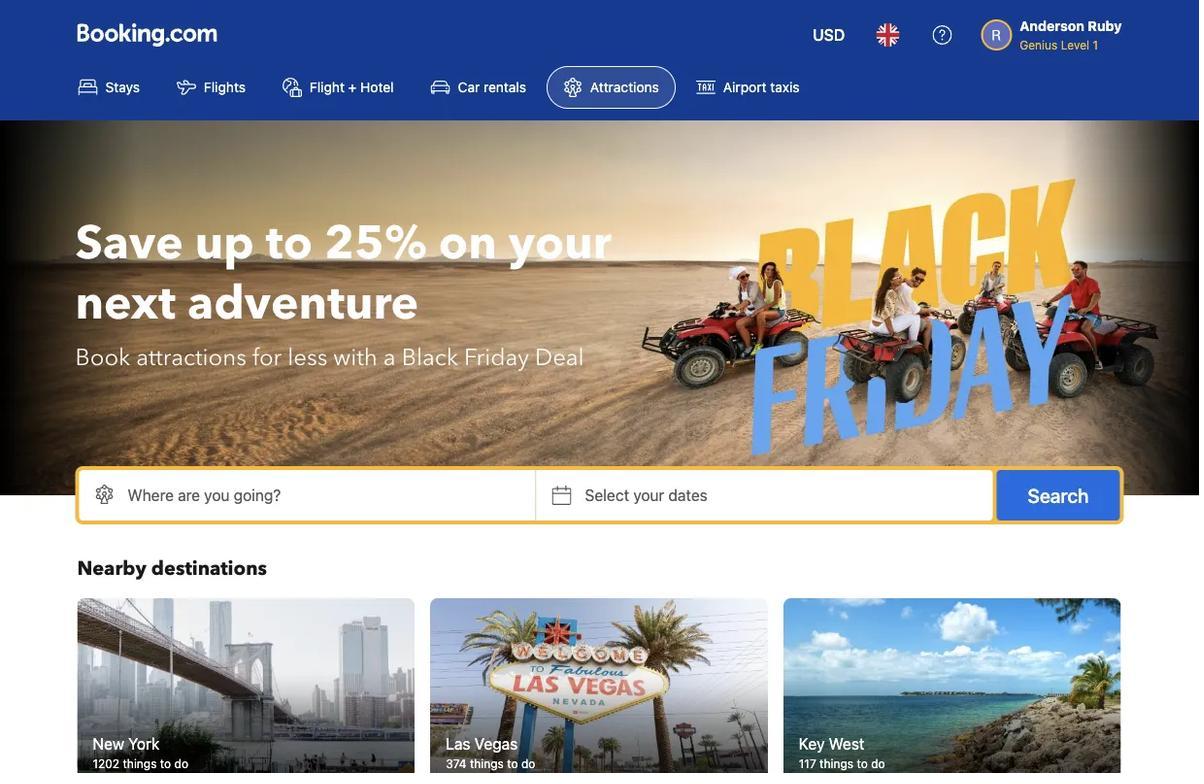 Task type: describe. For each thing, give the bounding box(es) containing it.
usd button
[[801, 12, 857, 58]]

nearby
[[77, 556, 147, 582]]

york
[[128, 734, 160, 753]]

next
[[75, 272, 176, 336]]

flights link
[[160, 66, 262, 109]]

flight + hotel link
[[266, 66, 410, 109]]

things for vegas
[[470, 757, 504, 771]]

vegas
[[475, 734, 518, 753]]

las
[[446, 734, 471, 753]]

25%
[[324, 212, 427, 275]]

select your dates
[[585, 486, 708, 505]]

to for las vegas
[[507, 757, 518, 771]]

dates
[[669, 486, 708, 505]]

airport
[[723, 79, 767, 95]]

Where are you going? search field
[[79, 470, 536, 521]]

less
[[288, 341, 328, 373]]

save up to 25% on your next adventure book attractions for less with a black friday deal
[[75, 212, 612, 373]]

genius
[[1020, 38, 1058, 51]]

for
[[252, 341, 282, 373]]

west
[[829, 734, 865, 753]]

stays link
[[62, 66, 156, 109]]

attractions
[[136, 341, 247, 373]]

do for york
[[174, 757, 188, 771]]

book
[[75, 341, 130, 373]]

new york 1202 things to do
[[93, 734, 188, 771]]

things for york
[[123, 757, 157, 771]]

new
[[93, 734, 124, 753]]

hotel
[[360, 79, 394, 95]]

car rentals
[[458, 79, 526, 95]]

flights
[[204, 79, 246, 95]]

key west image
[[784, 598, 1121, 773]]

car
[[458, 79, 480, 95]]

usd
[[813, 26, 845, 44]]

attractions
[[590, 79, 659, 95]]

up
[[195, 212, 254, 275]]

to for key west
[[857, 757, 868, 771]]

airport taxis link
[[680, 66, 816, 109]]

do for west
[[871, 757, 885, 771]]

anderson ruby genius level 1
[[1020, 18, 1122, 51]]

your inside save up to 25% on your next adventure book attractions for less with a black friday deal
[[509, 212, 612, 275]]



Task type: locate. For each thing, give the bounding box(es) containing it.
do right 1202
[[174, 757, 188, 771]]

374
[[446, 757, 467, 771]]

rentals
[[484, 79, 526, 95]]

key
[[799, 734, 825, 753]]

las vegas image
[[430, 598, 768, 773]]

117
[[799, 757, 817, 771]]

2 horizontal spatial things
[[820, 757, 854, 771]]

do right "117"
[[871, 757, 885, 771]]

1 horizontal spatial your
[[633, 486, 665, 505]]

0 vertical spatial your
[[509, 212, 612, 275]]

0 horizontal spatial things
[[123, 757, 157, 771]]

search button
[[997, 470, 1120, 521]]

1202
[[93, 757, 120, 771]]

nearby destinations
[[77, 556, 267, 582]]

2 horizontal spatial do
[[871, 757, 885, 771]]

do
[[174, 757, 188, 771], [522, 757, 536, 771], [871, 757, 885, 771]]

2 things from the left
[[470, 757, 504, 771]]

things down york
[[123, 757, 157, 771]]

0 horizontal spatial your
[[509, 212, 612, 275]]

things
[[123, 757, 157, 771], [470, 757, 504, 771], [820, 757, 854, 771]]

3 do from the left
[[871, 757, 885, 771]]

1 do from the left
[[174, 757, 188, 771]]

do inside new york 1202 things to do
[[174, 757, 188, 771]]

things for west
[[820, 757, 854, 771]]

search
[[1028, 484, 1089, 506]]

1
[[1093, 38, 1099, 51]]

select
[[585, 486, 629, 505]]

stays
[[105, 79, 140, 95]]

flight
[[310, 79, 345, 95]]

2 do from the left
[[522, 757, 536, 771]]

flight + hotel
[[310, 79, 394, 95]]

to right 1202
[[160, 757, 171, 771]]

to inside key west 117 things to do
[[857, 757, 868, 771]]

things down vegas
[[470, 757, 504, 771]]

destinations
[[151, 556, 267, 582]]

friday
[[464, 341, 529, 373]]

key west 117 things to do
[[799, 734, 885, 771]]

to for new york
[[160, 757, 171, 771]]

your
[[509, 212, 612, 275], [633, 486, 665, 505]]

your right on
[[509, 212, 612, 275]]

things down west
[[820, 757, 854, 771]]

your left dates
[[633, 486, 665, 505]]

attractions link
[[547, 66, 676, 109]]

anderson
[[1020, 18, 1085, 34]]

to right up
[[266, 212, 313, 275]]

adventure
[[187, 272, 419, 336]]

do inside key west 117 things to do
[[871, 757, 885, 771]]

a
[[383, 341, 396, 373]]

black
[[402, 341, 458, 373]]

your account menu anderson ruby genius level 1 element
[[981, 9, 1130, 53]]

to inside new york 1202 things to do
[[160, 757, 171, 771]]

booking.com image
[[77, 23, 217, 47]]

do right 374
[[522, 757, 536, 771]]

airport taxis
[[723, 79, 800, 95]]

1 horizontal spatial things
[[470, 757, 504, 771]]

to down west
[[857, 757, 868, 771]]

things inside new york 1202 things to do
[[123, 757, 157, 771]]

with
[[333, 341, 378, 373]]

+
[[348, 79, 357, 95]]

to
[[266, 212, 313, 275], [160, 757, 171, 771], [507, 757, 518, 771], [857, 757, 868, 771]]

save
[[75, 212, 183, 275]]

on
[[439, 212, 497, 275]]

things inside key west 117 things to do
[[820, 757, 854, 771]]

do inside las vegas 374 things to do
[[522, 757, 536, 771]]

1 things from the left
[[123, 757, 157, 771]]

ruby
[[1088, 18, 1122, 34]]

0 horizontal spatial do
[[174, 757, 188, 771]]

taxis
[[770, 79, 800, 95]]

1 horizontal spatial do
[[522, 757, 536, 771]]

las vegas 374 things to do
[[446, 734, 536, 771]]

to inside las vegas 374 things to do
[[507, 757, 518, 771]]

to inside save up to 25% on your next adventure book attractions for less with a black friday deal
[[266, 212, 313, 275]]

to down vegas
[[507, 757, 518, 771]]

things inside las vegas 374 things to do
[[470, 757, 504, 771]]

car rentals link
[[414, 66, 543, 109]]

deal
[[535, 341, 584, 373]]

do for vegas
[[522, 757, 536, 771]]

3 things from the left
[[820, 757, 854, 771]]

level
[[1061, 38, 1090, 51]]

1 vertical spatial your
[[633, 486, 665, 505]]

new york image
[[77, 598, 415, 773]]



Task type: vqa. For each thing, say whether or not it's contained in the screenshot.
1st 'availability' from the top of the page
no



